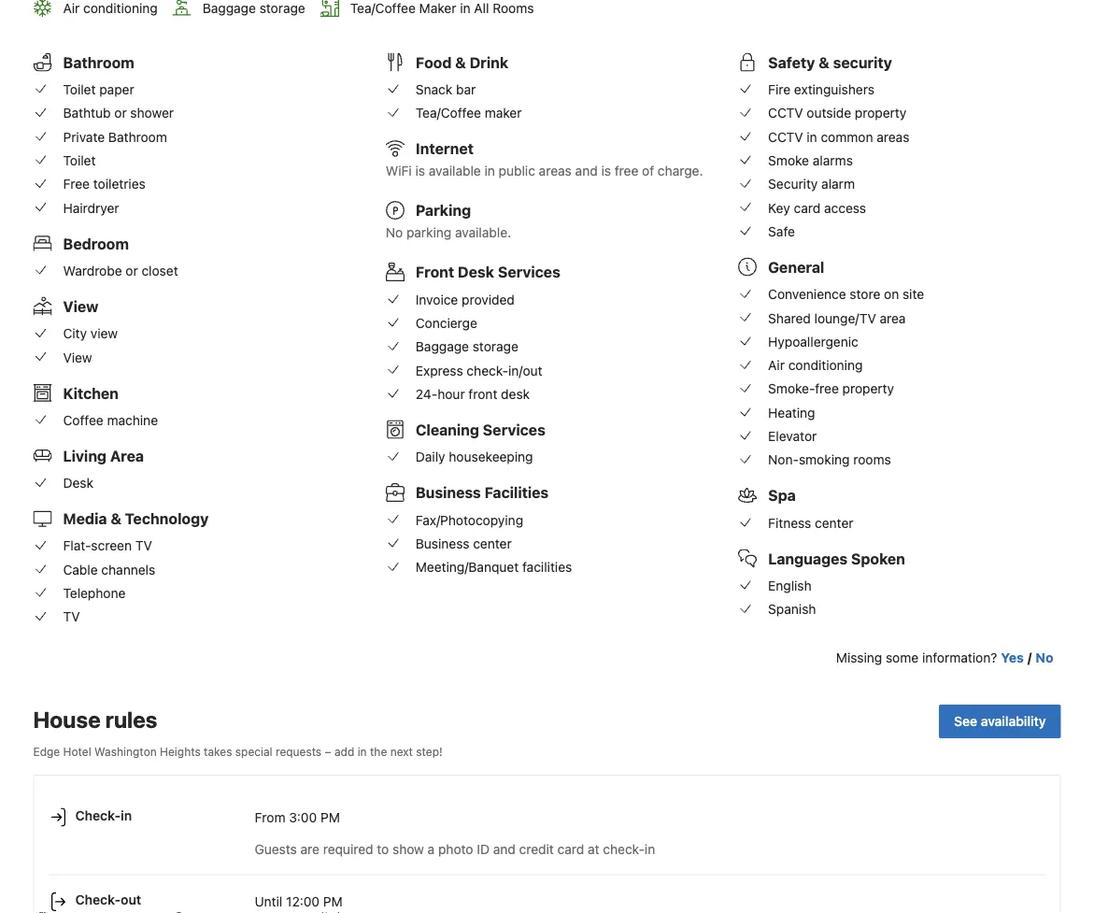 Task type: locate. For each thing, give the bounding box(es) containing it.
is
[[416, 163, 425, 179], [602, 163, 611, 179]]

0 vertical spatial cctv
[[769, 105, 804, 121]]

desk up 'invoice provided'
[[458, 263, 495, 281]]

cctv
[[769, 105, 804, 121], [769, 129, 804, 144]]

bathroom down shower
[[108, 129, 167, 144]]

3:00 pm
[[289, 810, 340, 825]]

1 vertical spatial property
[[843, 381, 895, 397]]

0 vertical spatial view
[[63, 297, 99, 315]]

is left "of"
[[602, 163, 611, 179]]

credit
[[519, 841, 554, 857]]

or left closet
[[126, 263, 138, 278]]

the
[[370, 745, 387, 758]]

0 horizontal spatial is
[[416, 163, 425, 179]]

tv
[[135, 538, 152, 554], [63, 609, 80, 625]]

in left public
[[485, 163, 495, 179]]

cctv down fire
[[769, 105, 804, 121]]

wardrobe or closet
[[63, 263, 178, 278]]

property down conditioning
[[843, 381, 895, 397]]

hairdryer
[[63, 200, 119, 215]]

0 vertical spatial services
[[498, 263, 561, 281]]

add
[[335, 745, 355, 758]]

1 view from the top
[[63, 297, 99, 315]]

yes button
[[1002, 649, 1025, 668]]

1 horizontal spatial areas
[[877, 129, 910, 144]]

& right the food
[[456, 53, 466, 71]]

check- down 'hotel'
[[75, 808, 121, 824]]

0 horizontal spatial check-
[[467, 363, 509, 378]]

1 vertical spatial no
[[1036, 650, 1054, 666]]

shower
[[130, 105, 174, 121]]

services up housekeeping
[[483, 421, 546, 439]]

smoke-
[[769, 381, 816, 397]]

2 is from the left
[[602, 163, 611, 179]]

2 business from the top
[[416, 536, 470, 551]]

center up meeting/banquet facilities
[[473, 536, 512, 551]]

cctv in common areas
[[769, 129, 910, 144]]

view up city
[[63, 297, 99, 315]]

1 vertical spatial or
[[126, 263, 138, 278]]

0 horizontal spatial card
[[558, 841, 585, 857]]

0 vertical spatial or
[[114, 105, 127, 121]]

or down paper
[[114, 105, 127, 121]]

0 vertical spatial business
[[416, 484, 481, 502]]

1 horizontal spatial and
[[576, 163, 598, 179]]

to
[[377, 841, 389, 857]]

city view
[[63, 326, 118, 341]]

maker
[[485, 105, 522, 121]]

and right id
[[493, 841, 516, 857]]

1 vertical spatial check-
[[75, 893, 121, 908]]

areas right public
[[539, 163, 572, 179]]

1 vertical spatial toilet
[[63, 153, 96, 168]]

1 horizontal spatial &
[[456, 53, 466, 71]]

bathroom
[[63, 53, 134, 71], [108, 129, 167, 144]]

0 vertical spatial check-
[[467, 363, 509, 378]]

desk down living
[[63, 475, 93, 491]]

1 vertical spatial card
[[558, 841, 585, 857]]

business up fax/photocopying
[[416, 484, 481, 502]]

1 vertical spatial services
[[483, 421, 546, 439]]

1 vertical spatial bathroom
[[108, 129, 167, 144]]

toilet for toilet paper
[[63, 82, 96, 97]]

1 vertical spatial view
[[63, 349, 92, 365]]

free left "of"
[[615, 163, 639, 179]]

1 horizontal spatial center
[[815, 515, 854, 531]]

business up meeting/banquet
[[416, 536, 470, 551]]

check-
[[467, 363, 509, 378], [603, 841, 645, 857]]

coffee
[[63, 412, 104, 428]]

see availability
[[955, 714, 1047, 729]]

cctv for cctv outside property
[[769, 105, 804, 121]]

in up smoke alarms
[[807, 129, 818, 144]]

bathtub or shower
[[63, 105, 174, 121]]

0 horizontal spatial tv
[[63, 609, 80, 625]]

0 horizontal spatial &
[[111, 510, 121, 528]]

general
[[769, 258, 825, 276]]

free down conditioning
[[816, 381, 839, 397]]

cctv outside property
[[769, 105, 907, 121]]

safety & security
[[769, 53, 893, 71]]

rules
[[105, 707, 157, 733]]

1 vertical spatial center
[[473, 536, 512, 551]]

required
[[323, 841, 374, 857]]

& for safety
[[819, 53, 830, 71]]

spanish
[[769, 602, 817, 617]]

smoke-free property
[[769, 381, 895, 397]]

1 horizontal spatial card
[[794, 200, 821, 215]]

card down security alarm
[[794, 200, 821, 215]]

and
[[576, 163, 598, 179], [493, 841, 516, 857]]

common
[[821, 129, 874, 144]]

1 horizontal spatial check-
[[603, 841, 645, 857]]

12:00 pm
[[286, 894, 343, 909]]

wifi is available in public areas and is free of charge.
[[386, 163, 704, 179]]

daily housekeeping
[[416, 449, 533, 465]]

1 horizontal spatial free
[[816, 381, 839, 397]]

non-smoking rooms
[[769, 452, 892, 468]]

check- up front
[[467, 363, 509, 378]]

key
[[769, 200, 791, 215]]

food
[[416, 53, 452, 71]]

2 horizontal spatial &
[[819, 53, 830, 71]]

2 view from the top
[[63, 349, 92, 365]]

no left "parking"
[[386, 225, 403, 240]]

extinguishers
[[795, 82, 875, 97]]

0 vertical spatial free
[[615, 163, 639, 179]]

0 vertical spatial tv
[[135, 538, 152, 554]]

outside
[[807, 105, 852, 121]]

front desk services
[[416, 263, 561, 281]]

hypoallergenic
[[769, 334, 859, 349]]

0 vertical spatial check-
[[75, 808, 121, 824]]

rooms
[[854, 452, 892, 468]]

toilet up bathtub
[[63, 82, 96, 97]]

free
[[63, 176, 90, 192]]

check- for out
[[75, 893, 121, 908]]

fire extinguishers
[[769, 82, 875, 97]]

1 horizontal spatial desk
[[458, 263, 495, 281]]

2 cctv from the top
[[769, 129, 804, 144]]

0 vertical spatial toilet
[[63, 82, 96, 97]]

english
[[769, 578, 812, 594]]

0 horizontal spatial center
[[473, 536, 512, 551]]

card
[[794, 200, 821, 215], [558, 841, 585, 857]]

bathroom up toilet paper
[[63, 53, 134, 71]]

business
[[416, 484, 481, 502], [416, 536, 470, 551]]

machine
[[107, 412, 158, 428]]

smoke alarms
[[769, 153, 854, 168]]

express check-in/out
[[416, 363, 543, 378]]

0 horizontal spatial areas
[[539, 163, 572, 179]]

cctv up smoke
[[769, 129, 804, 144]]

safety
[[769, 53, 816, 71]]

tv down telephone
[[63, 609, 80, 625]]

in left the the
[[358, 745, 367, 758]]

0 vertical spatial property
[[855, 105, 907, 121]]

and left "of"
[[576, 163, 598, 179]]

business for business center
[[416, 536, 470, 551]]

1 vertical spatial desk
[[63, 475, 93, 491]]

tv up the channels
[[135, 538, 152, 554]]

check-out
[[75, 893, 141, 908]]

toiletries
[[93, 176, 146, 192]]

see availability button
[[940, 705, 1062, 739]]

check- down check-in
[[75, 893, 121, 908]]

services
[[498, 263, 561, 281], [483, 421, 546, 439]]

tea/coffee maker
[[416, 105, 522, 121]]

0 vertical spatial center
[[815, 515, 854, 531]]

check- right at at the bottom of page
[[603, 841, 645, 857]]

in down washington
[[121, 808, 132, 824]]

toilet up free
[[63, 153, 96, 168]]

cleaning
[[416, 421, 480, 439]]

2 toilet from the top
[[63, 153, 96, 168]]

1 vertical spatial free
[[816, 381, 839, 397]]

1 business from the top
[[416, 484, 481, 502]]

0 vertical spatial desk
[[458, 263, 495, 281]]

1 vertical spatial tv
[[63, 609, 80, 625]]

0 vertical spatial bathroom
[[63, 53, 134, 71]]

0 vertical spatial no
[[386, 225, 403, 240]]

& up the fire extinguishers
[[819, 53, 830, 71]]

property up common in the top of the page
[[855, 105, 907, 121]]

site
[[903, 287, 925, 302]]

id
[[477, 841, 490, 857]]

1 check- from the top
[[75, 808, 121, 824]]

1 cctv from the top
[[769, 105, 804, 121]]

no
[[386, 225, 403, 240], [1036, 650, 1054, 666]]

0 vertical spatial and
[[576, 163, 598, 179]]

toilet
[[63, 82, 96, 97], [63, 153, 96, 168]]

2 check- from the top
[[75, 893, 121, 908]]

lounge/tv
[[815, 310, 877, 326]]

1 horizontal spatial is
[[602, 163, 611, 179]]

or
[[114, 105, 127, 121], [126, 263, 138, 278]]

1 vertical spatial cctv
[[769, 129, 804, 144]]

or for wardrobe
[[126, 263, 138, 278]]

free
[[615, 163, 639, 179], [816, 381, 839, 397]]

0 horizontal spatial and
[[493, 841, 516, 857]]

view down city
[[63, 349, 92, 365]]

hour
[[438, 386, 465, 402]]

area
[[110, 447, 144, 465]]

toilet for toilet
[[63, 153, 96, 168]]

1 vertical spatial check-
[[603, 841, 645, 857]]

center up languages spoken on the right bottom of the page
[[815, 515, 854, 531]]

24-hour front desk
[[416, 386, 530, 402]]

1 toilet from the top
[[63, 82, 96, 97]]

1 vertical spatial business
[[416, 536, 470, 551]]

no right / at the bottom of page
[[1036, 650, 1054, 666]]

card left at at the bottom of page
[[558, 841, 585, 857]]

& up screen
[[111, 510, 121, 528]]

areas right common in the top of the page
[[877, 129, 910, 144]]

fax/photocopying
[[416, 512, 524, 528]]

services up 'provided'
[[498, 263, 561, 281]]

desk
[[501, 386, 530, 402]]

is right wifi
[[416, 163, 425, 179]]

alarms
[[813, 153, 854, 168]]

1 vertical spatial areas
[[539, 163, 572, 179]]

available.
[[455, 225, 512, 240]]



Task type: describe. For each thing, give the bounding box(es) containing it.
front
[[469, 386, 498, 402]]

of
[[642, 163, 655, 179]]

from 3:00 pm
[[255, 810, 340, 825]]

languages spoken
[[769, 550, 906, 568]]

some
[[886, 650, 919, 666]]

front
[[416, 263, 455, 281]]

invoice provided
[[416, 292, 515, 307]]

no parking available.
[[386, 225, 512, 240]]

on
[[885, 287, 900, 302]]

housekeeping
[[449, 449, 533, 465]]

snack
[[416, 82, 453, 97]]

or for bathtub
[[114, 105, 127, 121]]

non-
[[769, 452, 799, 468]]

edge hotel washington heights takes special requests – add in the next step!
[[33, 745, 443, 758]]

in right at at the bottom of page
[[645, 841, 656, 857]]

1 horizontal spatial tv
[[135, 538, 152, 554]]

parking
[[407, 225, 452, 240]]

city
[[63, 326, 87, 341]]

wardrobe
[[63, 263, 122, 278]]

internet
[[416, 140, 474, 158]]

special
[[235, 745, 273, 758]]

0 vertical spatial areas
[[877, 129, 910, 144]]

at
[[588, 841, 600, 857]]

edge
[[33, 745, 60, 758]]

0 horizontal spatial no
[[386, 225, 403, 240]]

technology
[[125, 510, 209, 528]]

1 horizontal spatial no
[[1036, 650, 1054, 666]]

0 horizontal spatial desk
[[63, 475, 93, 491]]

provided
[[462, 292, 515, 307]]

business center
[[416, 536, 512, 551]]

express
[[416, 363, 463, 378]]

fitness
[[769, 515, 812, 531]]

cleaning services
[[416, 421, 546, 439]]

area
[[880, 310, 906, 326]]

check-in
[[75, 808, 132, 824]]

channels
[[101, 562, 155, 577]]

toilet paper
[[63, 82, 134, 97]]

1 is from the left
[[416, 163, 425, 179]]

convenience store on site
[[769, 287, 925, 302]]

concierge
[[416, 315, 478, 331]]

out
[[121, 893, 141, 908]]

missing
[[837, 650, 883, 666]]

requests
[[276, 745, 322, 758]]

smoke
[[769, 153, 810, 168]]

flat-screen tv
[[63, 538, 152, 554]]

spoken
[[852, 550, 906, 568]]

media
[[63, 510, 107, 528]]

1 vertical spatial and
[[493, 841, 516, 857]]

storage
[[473, 339, 519, 354]]

–
[[325, 745, 331, 758]]

hotel
[[63, 745, 91, 758]]

paper
[[99, 82, 134, 97]]

in/out
[[509, 363, 543, 378]]

step!
[[416, 745, 443, 758]]

cctv for cctv in common areas
[[769, 129, 804, 144]]

0 vertical spatial card
[[794, 200, 821, 215]]

facilities
[[523, 560, 572, 575]]

daily
[[416, 449, 446, 465]]

snack bar
[[416, 82, 476, 97]]

wifi
[[386, 163, 412, 179]]

property for smoke-free property
[[843, 381, 895, 397]]

languages
[[769, 550, 848, 568]]

private
[[63, 129, 105, 144]]

& for food
[[456, 53, 466, 71]]

center for fitness center
[[815, 515, 854, 531]]

no button
[[1036, 649, 1054, 668]]

closet
[[142, 263, 178, 278]]

see
[[955, 714, 978, 729]]

living
[[63, 447, 107, 465]]

& for media
[[111, 510, 121, 528]]

security
[[769, 176, 818, 192]]

until
[[255, 894, 283, 909]]

photo
[[439, 841, 474, 857]]

guests
[[255, 841, 297, 857]]

alarm
[[822, 176, 856, 192]]

business for business facilities
[[416, 484, 481, 502]]

screen
[[91, 538, 132, 554]]

security
[[834, 53, 893, 71]]

check- for in
[[75, 808, 121, 824]]

property for cctv outside property
[[855, 105, 907, 121]]

center for business center
[[473, 536, 512, 551]]

guests are required to show a photo id and credit card at check-in
[[255, 841, 656, 857]]

safe
[[769, 224, 796, 239]]

baggage storage
[[416, 339, 519, 354]]

security alarm
[[769, 176, 856, 192]]

shared
[[769, 310, 811, 326]]

0 horizontal spatial free
[[615, 163, 639, 179]]

missing some information? yes / no
[[837, 650, 1054, 666]]

coffee machine
[[63, 412, 158, 428]]

bar
[[456, 82, 476, 97]]

house
[[33, 707, 101, 733]]

food & drink
[[416, 53, 509, 71]]

meeting/banquet
[[416, 560, 519, 575]]

meeting/banquet facilities
[[416, 560, 572, 575]]

/
[[1028, 650, 1033, 666]]

view
[[91, 326, 118, 341]]

living area
[[63, 447, 144, 465]]

from
[[255, 810, 286, 825]]

flat-
[[63, 538, 91, 554]]



Task type: vqa. For each thing, say whether or not it's contained in the screenshot.
0.9 miles from center
no



